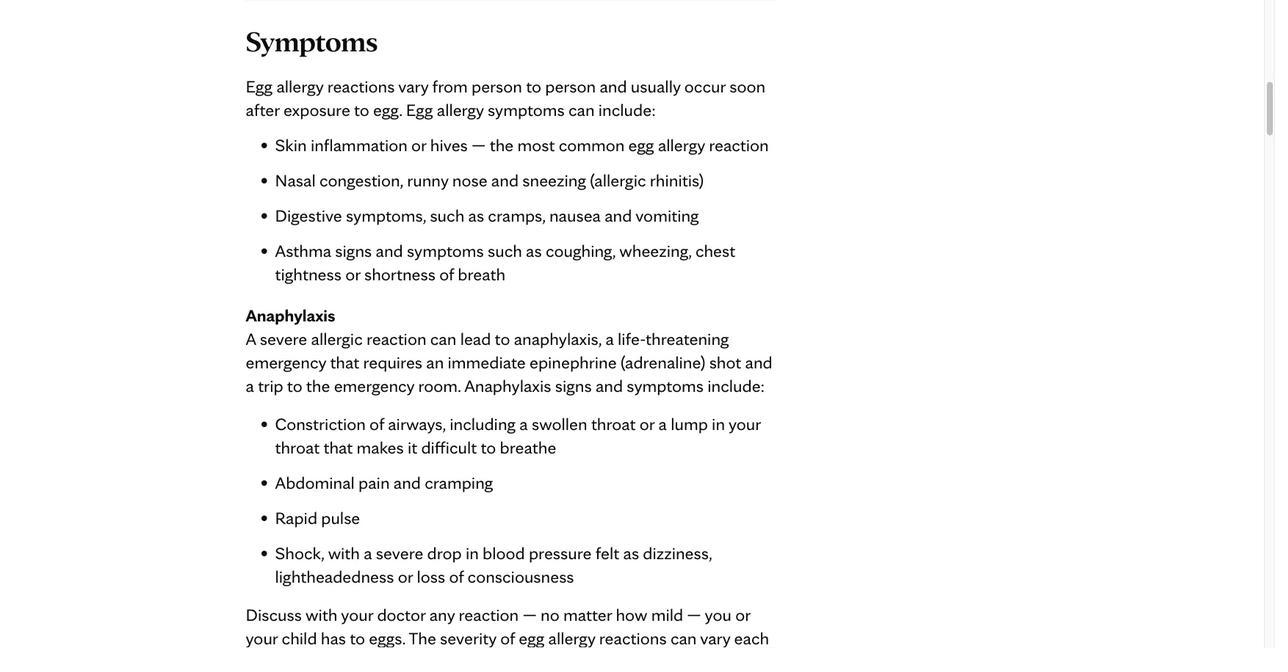 Task type: vqa. For each thing, say whether or not it's contained in the screenshot.
rightmost the
yes



Task type: locate. For each thing, give the bounding box(es) containing it.
symptoms
[[488, 99, 565, 121], [407, 240, 484, 262], [627, 375, 704, 397]]

0 vertical spatial your
[[728, 414, 761, 435]]

1 horizontal spatial reactions
[[599, 628, 667, 649]]

0 vertical spatial reactions
[[327, 76, 395, 97]]

to right lead
[[495, 328, 510, 350]]

vary down you
[[700, 628, 730, 649]]

dizziness,
[[643, 543, 712, 564]]

0 vertical spatial include:
[[598, 99, 656, 121]]

1 horizontal spatial throat
[[591, 414, 636, 435]]

egg
[[246, 76, 273, 97], [406, 99, 433, 121]]

0 horizontal spatial can
[[430, 328, 456, 350]]

0 vertical spatial the
[[490, 134, 514, 156]]

usually
[[631, 76, 681, 97]]

and left the usually
[[600, 76, 627, 97]]

(adrenaline)
[[621, 352, 705, 373]]

that down constriction
[[323, 437, 353, 458]]

signs inside anaphylaxis a severe allergic reaction can lead to anaphylaxis, a life-threatening emergency that requires an immediate epinephrine (adrenaline) shot and a trip to the emergency room. anaphylaxis signs and symptoms include:
[[555, 375, 592, 397]]

vary
[[398, 76, 428, 97], [700, 628, 730, 649]]

such up 'breath'
[[488, 240, 522, 262]]

anaphylaxis,
[[514, 328, 602, 350]]

0 horizontal spatial signs
[[335, 240, 372, 262]]

breath
[[458, 264, 505, 285]]

as inside shock, with a severe drop in blood pressure felt as dizziness, lightheadedness or loss of consciousness
[[623, 543, 639, 564]]

as right felt
[[623, 543, 639, 564]]

in right lump
[[712, 414, 725, 435]]

egg right egg.
[[406, 99, 433, 121]]

1 vertical spatial reaction
[[366, 328, 426, 350]]

0 vertical spatial as
[[468, 205, 484, 226]]

that for throat
[[323, 437, 353, 458]]

1 vertical spatial egg
[[406, 99, 433, 121]]

1 vertical spatial egg
[[519, 628, 544, 649]]

your up the 'has'
[[341, 604, 373, 626]]

2 person from the left
[[545, 76, 596, 97]]

allergy down the from on the left top
[[437, 99, 484, 121]]

of right loss
[[449, 566, 464, 588]]

1 vertical spatial vary
[[700, 628, 730, 649]]

reactions up egg.
[[327, 76, 395, 97]]

0 vertical spatial severe
[[260, 328, 307, 350]]

of left 'breath'
[[439, 264, 454, 285]]

anaphylaxis down tightness
[[246, 305, 335, 326]]

pulse
[[321, 508, 360, 529]]

0 horizontal spatial the
[[306, 375, 330, 397]]

severe
[[260, 328, 307, 350], [376, 543, 423, 564]]

inflammation
[[311, 134, 407, 156]]

1 horizontal spatial severe
[[376, 543, 423, 564]]

signs down epinephrine
[[555, 375, 592, 397]]

in
[[712, 414, 725, 435], [466, 543, 479, 564]]

or left loss
[[398, 566, 413, 588]]

1 vertical spatial such
[[488, 240, 522, 262]]

1 vertical spatial symptoms
[[407, 240, 484, 262]]

as down nose
[[468, 205, 484, 226]]

rhinitis)
[[650, 170, 704, 191]]

allergy up rhinitis)
[[658, 134, 705, 156]]

0 vertical spatial with
[[328, 543, 360, 564]]

0 vertical spatial that
[[330, 352, 359, 373]]

with inside discuss with your doctor any reaction — no matter how mild — you or your child has to eggs. the severity of egg allergy reactions can vary eac
[[306, 604, 337, 626]]

person right the from on the left top
[[472, 76, 522, 97]]

with up lightheadedness
[[328, 543, 360, 564]]

reaction inside anaphylaxis a severe allergic reaction can lead to anaphylaxis, a life-threatening emergency that requires an immediate epinephrine (adrenaline) shot and a trip to the emergency room. anaphylaxis signs and symptoms include:
[[366, 328, 426, 350]]

severe up loss
[[376, 543, 423, 564]]

the left most at the top of page
[[490, 134, 514, 156]]

0 horizontal spatial egg
[[246, 76, 273, 97]]

1 horizontal spatial such
[[488, 240, 522, 262]]

2 vertical spatial can
[[670, 628, 697, 649]]

emergency down requires
[[334, 375, 414, 397]]

0 horizontal spatial symptoms
[[407, 240, 484, 262]]

include: inside egg allergy reactions vary from person to person and usually occur soon after exposure to egg. egg allergy symptoms can include:
[[598, 99, 656, 121]]

1 vertical spatial that
[[323, 437, 353, 458]]

2 horizontal spatial reaction
[[709, 134, 769, 156]]

or inside discuss with your doctor any reaction — no matter how mild — you or your child has to eggs. the severity of egg allergy reactions can vary eac
[[735, 604, 750, 626]]

that inside constriction of airways, including a swollen throat or a lump in your throat that makes it difficult to breathe
[[323, 437, 353, 458]]

2 horizontal spatial as
[[623, 543, 639, 564]]

or left the "hives"
[[411, 134, 426, 156]]

throat
[[591, 414, 636, 435], [275, 437, 320, 458]]

include: down shot
[[707, 375, 765, 397]]

such
[[430, 205, 464, 226], [488, 240, 522, 262]]

symptoms,
[[346, 205, 426, 226]]

you
[[705, 604, 731, 626]]

throat down constriction
[[275, 437, 320, 458]]

reaction
[[709, 134, 769, 156], [366, 328, 426, 350], [459, 604, 519, 626]]

1 horizontal spatial as
[[526, 240, 542, 262]]

person
[[472, 76, 522, 97], [545, 76, 596, 97]]

0 horizontal spatial reactions
[[327, 76, 395, 97]]

allergy
[[276, 76, 323, 97], [437, 99, 484, 121], [658, 134, 705, 156], [548, 628, 595, 649]]

your right lump
[[728, 414, 761, 435]]

coughing,
[[546, 240, 616, 262]]

1 horizontal spatial reaction
[[459, 604, 519, 626]]

and down (allergic
[[605, 205, 632, 226]]

emergency
[[246, 352, 326, 373], [334, 375, 414, 397]]

1 vertical spatial in
[[466, 543, 479, 564]]

— left you
[[687, 604, 701, 626]]

0 vertical spatial emergency
[[246, 352, 326, 373]]

abdominal
[[275, 472, 355, 494]]

—
[[472, 134, 486, 156], [522, 604, 537, 626], [687, 604, 701, 626]]

lead
[[460, 328, 491, 350]]

1 vertical spatial your
[[341, 604, 373, 626]]

can inside discuss with your doctor any reaction — no matter how mild — you or your child has to eggs. the severity of egg allergy reactions can vary eac
[[670, 628, 697, 649]]

chest
[[695, 240, 735, 262]]

0 vertical spatial such
[[430, 205, 464, 226]]

to right 'trip'
[[287, 375, 302, 397]]

that
[[330, 352, 359, 373], [323, 437, 353, 458]]

reactions down how
[[599, 628, 667, 649]]

0 horizontal spatial anaphylaxis
[[246, 305, 335, 326]]

0 horizontal spatial severe
[[260, 328, 307, 350]]

the
[[490, 134, 514, 156], [306, 375, 330, 397]]

consciousness
[[468, 566, 574, 588]]

1 horizontal spatial anaphylaxis
[[464, 375, 551, 397]]

loss
[[417, 566, 445, 588]]

0 horizontal spatial vary
[[398, 76, 428, 97]]

reaction up requires
[[366, 328, 426, 350]]

eggs.
[[369, 628, 405, 649]]

symptoms up 'breath'
[[407, 240, 484, 262]]

2 vertical spatial your
[[246, 628, 278, 649]]

symptoms
[[246, 24, 378, 59]]

a up lightheadedness
[[364, 543, 372, 564]]

and right the pain on the left bottom of page
[[393, 472, 421, 494]]

a
[[605, 328, 614, 350], [246, 375, 254, 397], [519, 414, 528, 435], [659, 414, 667, 435], [364, 543, 372, 564]]

0 vertical spatial signs
[[335, 240, 372, 262]]

2 horizontal spatial can
[[670, 628, 697, 649]]

a left life-
[[605, 328, 614, 350]]

anaphylaxis
[[246, 305, 335, 326], [464, 375, 551, 397]]

with up the 'has'
[[306, 604, 337, 626]]

shock,
[[275, 543, 324, 564]]

blood
[[483, 543, 525, 564]]

0 horizontal spatial include:
[[598, 99, 656, 121]]

requires
[[363, 352, 422, 373]]

1 horizontal spatial your
[[341, 604, 373, 626]]

0 vertical spatial reaction
[[709, 134, 769, 156]]

vomiting
[[635, 205, 699, 226]]

a inside shock, with a severe drop in blood pressure felt as dizziness, lightheadedness or loss of consciousness
[[364, 543, 372, 564]]

in inside shock, with a severe drop in blood pressure felt as dizziness, lightheadedness or loss of consciousness
[[466, 543, 479, 564]]

can down mild
[[670, 628, 697, 649]]

severe inside anaphylaxis a severe allergic reaction can lead to anaphylaxis, a life-threatening emergency that requires an immediate epinephrine (adrenaline) shot and a trip to the emergency room. anaphylaxis signs and symptoms include:
[[260, 328, 307, 350]]

in inside constriction of airways, including a swollen throat or a lump in your throat that makes it difficult to breathe
[[712, 414, 725, 435]]

with for your
[[306, 604, 337, 626]]

a
[[246, 328, 256, 350]]

1 horizontal spatial symptoms
[[488, 99, 565, 121]]

your inside constriction of airways, including a swollen throat or a lump in your throat that makes it difficult to breathe
[[728, 414, 761, 435]]

1 horizontal spatial the
[[490, 134, 514, 156]]

symptoms up skin inflammation or hives — the most common egg allergy reaction
[[488, 99, 565, 121]]

tightness
[[275, 264, 341, 285]]

1 horizontal spatial can
[[568, 99, 595, 121]]

reaction down soon
[[709, 134, 769, 156]]

0 horizontal spatial person
[[472, 76, 522, 97]]

reaction up "severity"
[[459, 604, 519, 626]]

or
[[411, 134, 426, 156], [345, 264, 360, 285], [640, 414, 655, 435], [398, 566, 413, 588], [735, 604, 750, 626]]

1 horizontal spatial emergency
[[334, 375, 414, 397]]

digestive
[[275, 205, 342, 226]]

room.
[[418, 375, 461, 397]]

0 vertical spatial can
[[568, 99, 595, 121]]

with
[[328, 543, 360, 564], [306, 604, 337, 626]]

vary up egg.
[[398, 76, 428, 97]]

of up makes
[[369, 414, 384, 435]]

or right you
[[735, 604, 750, 626]]

1 vertical spatial include:
[[707, 375, 765, 397]]

signs
[[335, 240, 372, 262], [555, 375, 592, 397]]

as
[[468, 205, 484, 226], [526, 240, 542, 262], [623, 543, 639, 564]]

0 vertical spatial egg
[[628, 134, 654, 156]]

0 vertical spatial egg
[[246, 76, 273, 97]]

egg down no
[[519, 628, 544, 649]]

as down cramps, at top
[[526, 240, 542, 262]]

1 vertical spatial severe
[[376, 543, 423, 564]]

0 vertical spatial in
[[712, 414, 725, 435]]

0 horizontal spatial in
[[466, 543, 479, 564]]

1 vertical spatial anaphylaxis
[[464, 375, 551, 397]]

or inside constriction of airways, including a swollen throat or a lump in your throat that makes it difficult to breathe
[[640, 414, 655, 435]]

to right the 'has'
[[350, 628, 365, 649]]

allergy up the exposure
[[276, 76, 323, 97]]

the up constriction
[[306, 375, 330, 397]]

shortness
[[364, 264, 435, 285]]

2 vertical spatial reaction
[[459, 604, 519, 626]]

can
[[568, 99, 595, 121], [430, 328, 456, 350], [670, 628, 697, 649]]

1 vertical spatial as
[[526, 240, 542, 262]]

1 horizontal spatial include:
[[707, 375, 765, 397]]

that for emergency
[[330, 352, 359, 373]]

threatening
[[646, 328, 729, 350]]

1 vertical spatial the
[[306, 375, 330, 397]]

makes
[[357, 437, 404, 458]]

your
[[728, 414, 761, 435], [341, 604, 373, 626], [246, 628, 278, 649]]

2 horizontal spatial your
[[728, 414, 761, 435]]

such down runny
[[430, 205, 464, 226]]

has
[[321, 628, 346, 649]]

include: down the usually
[[598, 99, 656, 121]]

to left egg.
[[354, 99, 369, 121]]

to down "including"
[[481, 437, 496, 458]]

constriction of airways, including a swollen throat or a lump in your throat that makes it difficult to breathe
[[275, 414, 761, 458]]

or left lump
[[640, 414, 655, 435]]

1 vertical spatial signs
[[555, 375, 592, 397]]

such inside asthma signs and symptoms such as coughing, wheezing, chest tightness or shortness of breath
[[488, 240, 522, 262]]

signs down symptoms,
[[335, 240, 372, 262]]

that inside anaphylaxis a severe allergic reaction can lead to anaphylaxis, a life-threatening emergency that requires an immediate epinephrine (adrenaline) shot and a trip to the emergency room. anaphylaxis signs and symptoms include:
[[330, 352, 359, 373]]

person up the common
[[545, 76, 596, 97]]

hives
[[430, 134, 468, 156]]

2 horizontal spatial symptoms
[[627, 375, 704, 397]]

2 vertical spatial as
[[623, 543, 639, 564]]

and
[[600, 76, 627, 97], [491, 170, 519, 191], [605, 205, 632, 226], [376, 240, 403, 262], [745, 352, 772, 373], [596, 375, 623, 397], [393, 472, 421, 494]]

anaphylaxis down immediate
[[464, 375, 551, 397]]

and right nose
[[491, 170, 519, 191]]

symptoms inside anaphylaxis a severe allergic reaction can lead to anaphylaxis, a life-threatening emergency that requires an immediate epinephrine (adrenaline) shot and a trip to the emergency room. anaphylaxis signs and symptoms include:
[[627, 375, 704, 397]]

discuss
[[246, 604, 302, 626]]

symptoms down (adrenaline)
[[627, 375, 704, 397]]

from
[[432, 76, 468, 97]]

severe right a
[[260, 328, 307, 350]]

can up an
[[430, 328, 456, 350]]

airways,
[[388, 414, 446, 435]]

throat right "swollen"
[[591, 414, 636, 435]]

can up the common
[[568, 99, 595, 121]]

— left no
[[522, 604, 537, 626]]

0 vertical spatial vary
[[398, 76, 428, 97]]

1 vertical spatial throat
[[275, 437, 320, 458]]

1 vertical spatial can
[[430, 328, 456, 350]]

your down the discuss
[[246, 628, 278, 649]]

allergic
[[311, 328, 363, 350]]

skin inflammation or hives — the most common egg allergy reaction
[[275, 134, 769, 156]]

0 vertical spatial anaphylaxis
[[246, 305, 335, 326]]

1 horizontal spatial vary
[[700, 628, 730, 649]]

and up "shortness" on the top left of the page
[[376, 240, 403, 262]]

1 horizontal spatial signs
[[555, 375, 592, 397]]

egg up (allergic
[[628, 134, 654, 156]]

0 vertical spatial symptoms
[[488, 99, 565, 121]]

egg up after
[[246, 76, 273, 97]]

1 horizontal spatial in
[[712, 414, 725, 435]]

severity
[[440, 628, 496, 649]]

soon
[[729, 76, 765, 97]]

shot
[[709, 352, 741, 373]]

1 vertical spatial reactions
[[599, 628, 667, 649]]

and inside asthma signs and symptoms such as coughing, wheezing, chest tightness or shortness of breath
[[376, 240, 403, 262]]

include:
[[598, 99, 656, 121], [707, 375, 765, 397]]

1 vertical spatial with
[[306, 604, 337, 626]]

— right the "hives"
[[472, 134, 486, 156]]

egg.
[[373, 99, 402, 121]]

1 person from the left
[[472, 76, 522, 97]]

0 horizontal spatial egg
[[519, 628, 544, 649]]

2 vertical spatial symptoms
[[627, 375, 704, 397]]

including
[[450, 414, 516, 435]]

1 horizontal spatial person
[[545, 76, 596, 97]]

0 horizontal spatial reaction
[[366, 328, 426, 350]]

of right "severity"
[[500, 628, 515, 649]]

that down allergic
[[330, 352, 359, 373]]

and right shot
[[745, 352, 772, 373]]

0 horizontal spatial your
[[246, 628, 278, 649]]

with inside shock, with a severe drop in blood pressure felt as dizziness, lightheadedness or loss of consciousness
[[328, 543, 360, 564]]

allergy down matter
[[548, 628, 595, 649]]

and inside egg allergy reactions vary from person to person and usually occur soon after exposure to egg. egg allergy symptoms can include:
[[600, 76, 627, 97]]

reactions
[[327, 76, 395, 97], [599, 628, 667, 649]]

in right drop
[[466, 543, 479, 564]]

or right tightness
[[345, 264, 360, 285]]

emergency up 'trip'
[[246, 352, 326, 373]]

0 horizontal spatial throat
[[275, 437, 320, 458]]



Task type: describe. For each thing, give the bounding box(es) containing it.
wheezing,
[[619, 240, 692, 262]]

discuss with your doctor any reaction — no matter how mild — you or your child has to eggs. the severity of egg allergy reactions can vary eac
[[246, 604, 769, 649]]

and down epinephrine
[[596, 375, 623, 397]]

0 horizontal spatial as
[[468, 205, 484, 226]]

of inside constriction of airways, including a swollen throat or a lump in your throat that makes it difficult to breathe
[[369, 414, 384, 435]]

1 horizontal spatial egg
[[628, 134, 654, 156]]

the
[[409, 628, 436, 649]]

reaction inside discuss with your doctor any reaction — no matter how mild — you or your child has to eggs. the severity of egg allergy reactions can vary eac
[[459, 604, 519, 626]]

0 horizontal spatial —
[[472, 134, 486, 156]]

cramping
[[425, 472, 493, 494]]

0 horizontal spatial such
[[430, 205, 464, 226]]

cramps,
[[488, 205, 545, 226]]

immediate
[[448, 352, 526, 373]]

signs inside asthma signs and symptoms such as coughing, wheezing, chest tightness or shortness of breath
[[335, 240, 372, 262]]

any
[[429, 604, 455, 626]]

difficult
[[421, 437, 477, 458]]

0 horizontal spatial emergency
[[246, 352, 326, 373]]

2 horizontal spatial —
[[687, 604, 701, 626]]

rapid pulse
[[275, 508, 360, 529]]

it
[[408, 437, 417, 458]]

the inside anaphylaxis a severe allergic reaction can lead to anaphylaxis, a life-threatening emergency that requires an immediate epinephrine (adrenaline) shot and a trip to the emergency room. anaphylaxis signs and symptoms include:
[[306, 375, 330, 397]]

include: inside anaphylaxis a severe allergic reaction can lead to anaphylaxis, a life-threatening emergency that requires an immediate epinephrine (adrenaline) shot and a trip to the emergency room. anaphylaxis signs and symptoms include:
[[707, 375, 765, 397]]

reactions inside egg allergy reactions vary from person to person and usually occur soon after exposure to egg. egg allergy symptoms can include:
[[327, 76, 395, 97]]

with for a
[[328, 543, 360, 564]]

pressure
[[529, 543, 592, 564]]

pain
[[358, 472, 390, 494]]

drop
[[427, 543, 462, 564]]

exposure
[[283, 99, 350, 121]]

breathe
[[500, 437, 556, 458]]

as inside asthma signs and symptoms such as coughing, wheezing, chest tightness or shortness of breath
[[526, 240, 542, 262]]

nasal
[[275, 170, 316, 191]]

constriction
[[275, 414, 366, 435]]

how
[[616, 604, 647, 626]]

felt
[[595, 543, 619, 564]]

lightheadedness
[[275, 566, 394, 588]]

congestion,
[[319, 170, 403, 191]]

abdominal pain and cramping
[[275, 472, 493, 494]]

vary inside egg allergy reactions vary from person to person and usually occur soon after exposure to egg. egg allergy symptoms can include:
[[398, 76, 428, 97]]

asthma
[[275, 240, 331, 262]]

runny
[[407, 170, 448, 191]]

1 horizontal spatial egg
[[406, 99, 433, 121]]

of inside asthma signs and symptoms such as coughing, wheezing, chest tightness or shortness of breath
[[439, 264, 454, 285]]

to inside discuss with your doctor any reaction — no matter how mild — you or your child has to eggs. the severity of egg allergy reactions can vary eac
[[350, 628, 365, 649]]

matter
[[563, 604, 612, 626]]

or inside shock, with a severe drop in blood pressure felt as dizziness, lightheadedness or loss of consciousness
[[398, 566, 413, 588]]

to up most at the top of page
[[526, 76, 541, 97]]

nose
[[452, 170, 487, 191]]

trip
[[258, 375, 283, 397]]

anaphylaxis a severe allergic reaction can lead to anaphylaxis, a life-threatening emergency that requires an immediate epinephrine (adrenaline) shot and a trip to the emergency room. anaphylaxis signs and symptoms include:
[[246, 305, 772, 397]]

a left lump
[[659, 414, 667, 435]]

rapid
[[275, 508, 317, 529]]

most
[[517, 134, 555, 156]]

can inside anaphylaxis a severe allergic reaction can lead to anaphylaxis, a life-threatening emergency that requires an immediate epinephrine (adrenaline) shot and a trip to the emergency room. anaphylaxis signs and symptoms include:
[[430, 328, 456, 350]]

a up breathe
[[519, 414, 528, 435]]

reactions inside discuss with your doctor any reaction — no matter how mild — you or your child has to eggs. the severity of egg allergy reactions can vary eac
[[599, 628, 667, 649]]

symptoms inside asthma signs and symptoms such as coughing, wheezing, chest tightness or shortness of breath
[[407, 240, 484, 262]]

digestive symptoms, such as cramps, nausea and vomiting
[[275, 205, 699, 226]]

occur
[[684, 76, 726, 97]]

(allergic
[[590, 170, 646, 191]]

nausea
[[549, 205, 601, 226]]

symptoms inside egg allergy reactions vary from person to person and usually occur soon after exposure to egg. egg allergy symptoms can include:
[[488, 99, 565, 121]]

sneezing
[[522, 170, 586, 191]]

doctor
[[377, 604, 426, 626]]

nasal congestion, runny nose and sneezing (allergic rhinitis)
[[275, 170, 704, 191]]

to inside constriction of airways, including a swollen throat or a lump in your throat that makes it difficult to breathe
[[481, 437, 496, 458]]

allergy inside discuss with your doctor any reaction — no matter how mild — you or your child has to eggs. the severity of egg allergy reactions can vary eac
[[548, 628, 595, 649]]

of inside discuss with your doctor any reaction — no matter how mild — you or your child has to eggs. the severity of egg allergy reactions can vary eac
[[500, 628, 515, 649]]

after
[[246, 99, 280, 121]]

egg inside discuss with your doctor any reaction — no matter how mild — you or your child has to eggs. the severity of egg allergy reactions can vary eac
[[519, 628, 544, 649]]

life-
[[618, 328, 646, 350]]

egg allergy reactions vary from person to person and usually occur soon after exposure to egg. egg allergy symptoms can include:
[[246, 76, 765, 121]]

1 horizontal spatial —
[[522, 604, 537, 626]]

epinephrine
[[530, 352, 617, 373]]

0 vertical spatial throat
[[591, 414, 636, 435]]

shock, with a severe drop in blood pressure felt as dizziness, lightheadedness or loss of consciousness
[[275, 543, 712, 588]]

no
[[541, 604, 559, 626]]

1 vertical spatial emergency
[[334, 375, 414, 397]]

can inside egg allergy reactions vary from person to person and usually occur soon after exposure to egg. egg allergy symptoms can include:
[[568, 99, 595, 121]]

a left 'trip'
[[246, 375, 254, 397]]

or inside asthma signs and symptoms such as coughing, wheezing, chest tightness or shortness of breath
[[345, 264, 360, 285]]

mild
[[651, 604, 683, 626]]

vary inside discuss with your doctor any reaction — no matter how mild — you or your child has to eggs. the severity of egg allergy reactions can vary eac
[[700, 628, 730, 649]]

of inside shock, with a severe drop in blood pressure felt as dizziness, lightheadedness or loss of consciousness
[[449, 566, 464, 588]]

common
[[559, 134, 625, 156]]

asthma signs and symptoms such as coughing, wheezing, chest tightness or shortness of breath
[[275, 240, 735, 285]]

swollen
[[532, 414, 587, 435]]

severe inside shock, with a severe drop in blood pressure felt as dizziness, lightheadedness or loss of consciousness
[[376, 543, 423, 564]]

skin
[[275, 134, 307, 156]]

an
[[426, 352, 444, 373]]

lump
[[671, 414, 708, 435]]

child
[[282, 628, 317, 649]]



